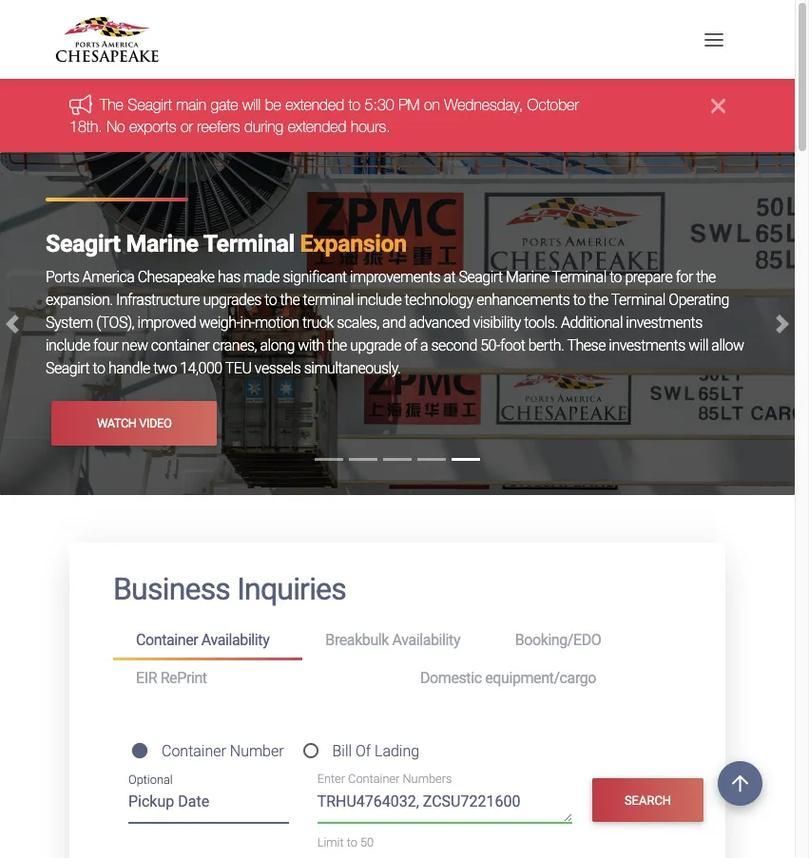 Task type: vqa. For each thing, say whether or not it's contained in the screenshot.
50-
yes



Task type: locate. For each thing, give the bounding box(es) containing it.
two
[[153, 360, 177, 378]]

watch video link
[[51, 402, 217, 446]]

foot
[[500, 337, 525, 355]]

to up motion
[[265, 291, 277, 309]]

terminal down prepare
[[611, 291, 666, 309]]

1 availability from the left
[[201, 631, 270, 649]]

the seagirt main gate will be extended to 5:30 pm on wednesday, october 18th.  no exports or reefers during extended hours. link
[[69, 96, 579, 135]]

advanced
[[409, 314, 470, 332]]

will left be
[[242, 96, 261, 114]]

of
[[356, 743, 371, 761]]

0 horizontal spatial availability
[[201, 631, 270, 649]]

1 horizontal spatial availability
[[392, 631, 460, 649]]

technology
[[405, 291, 473, 309]]

marine up enhancements
[[506, 268, 549, 287]]

significant
[[283, 268, 347, 287]]

to left 50
[[347, 836, 358, 850]]

will inside ports america chesapeake has made significant improvements at seagirt marine terminal to                          prepare for the expansion. infrastructure upgrades to the terminal include technology                          enhancements to the terminal operating system (tos), improved weigh-in-motion truck scales,                          and advanced visibility tools. additional investments include four new container cranes,                          along with the upgrade of a second 50-foot berth. these investments will allow seagirt                          to handle two 14,000 teu vessels simultaneously.
[[689, 337, 709, 355]]

1 horizontal spatial will
[[689, 337, 709, 355]]

0 vertical spatial marine
[[126, 230, 198, 258]]

0 vertical spatial extended
[[286, 96, 344, 114]]

seagirt right at
[[459, 268, 503, 287]]

in-
[[240, 314, 255, 332]]

four
[[93, 337, 118, 355]]

infrastructure
[[116, 291, 200, 309]]

prepare
[[625, 268, 673, 287]]

container availability
[[136, 631, 270, 649]]

berth.
[[529, 337, 564, 355]]

the
[[100, 96, 124, 114]]

container for container availability
[[136, 631, 198, 649]]

container for container number
[[162, 743, 226, 761]]

upgrades
[[203, 291, 261, 309]]

motion
[[255, 314, 299, 332]]

reprint
[[160, 669, 207, 687]]

1 vertical spatial include
[[46, 337, 90, 355]]

has
[[218, 268, 240, 287]]

watch
[[97, 416, 137, 431]]

tools.
[[524, 314, 558, 332]]

gate
[[211, 96, 238, 114]]

the seagirt main gate will be extended to 5:30 pm on wednesday, october 18th.  no exports or reefers during extended hours. alert
[[0, 79, 795, 152]]

availability up domestic
[[392, 631, 460, 649]]

2 availability from the left
[[392, 631, 460, 649]]

enter container numbers
[[317, 773, 452, 787]]

50
[[360, 836, 374, 850]]

toggle navigation image
[[700, 25, 729, 54]]

will left allow
[[689, 337, 709, 355]]

the up additional
[[589, 291, 608, 309]]

the
[[696, 268, 716, 287], [280, 291, 300, 309], [589, 291, 608, 309], [327, 337, 347, 355]]

extended right be
[[286, 96, 344, 114]]

terminal up additional
[[552, 268, 607, 287]]

container up optional
[[162, 743, 226, 761]]

container down bill of lading in the bottom of the page
[[348, 773, 400, 787]]

limit
[[317, 836, 344, 850]]

1 horizontal spatial include
[[357, 291, 402, 309]]

the up motion
[[280, 291, 300, 309]]

ports america chesapeake has made significant improvements at seagirt marine terminal to                          prepare for the expansion. infrastructure upgrades to the terminal include technology                          enhancements to the terminal operating system (tos), improved weigh-in-motion truck scales,                          and advanced visibility tools. additional investments include four new container cranes,                          along with the upgrade of a second 50-foot berth. these investments will allow seagirt                          to handle two 14,000 teu vessels simultaneously.
[[46, 268, 744, 378]]

seagirt up exports
[[128, 96, 172, 114]]

container
[[136, 631, 198, 649], [162, 743, 226, 761], [348, 773, 400, 787]]

expansion
[[300, 230, 407, 258]]

to
[[349, 96, 361, 114], [610, 268, 622, 287], [265, 291, 277, 309], [573, 291, 586, 309], [93, 360, 105, 378], [347, 836, 358, 850]]

with
[[298, 337, 324, 355]]

breakbulk availability
[[326, 631, 460, 649]]

Enter Container Numbers text field
[[317, 791, 572, 824]]

go to top image
[[718, 762, 763, 807]]

5:30
[[365, 96, 394, 114]]

include up and
[[357, 291, 402, 309]]

seagirt
[[128, 96, 172, 114], [46, 230, 120, 258], [459, 268, 503, 287], [46, 360, 90, 378]]

investments
[[626, 314, 703, 332], [609, 337, 686, 355]]

limit to 50
[[317, 836, 374, 850]]

0 vertical spatial terminal
[[203, 230, 295, 258]]

america
[[82, 268, 134, 287]]

terminal
[[203, 230, 295, 258], [552, 268, 607, 287], [611, 291, 666, 309]]

1 vertical spatial container
[[162, 743, 226, 761]]

extended right during
[[288, 118, 347, 135]]

to left prepare
[[610, 268, 622, 287]]

handle
[[108, 360, 150, 378]]

include down system
[[46, 337, 90, 355]]

Optional text field
[[128, 787, 289, 824]]

1 vertical spatial marine
[[506, 268, 549, 287]]

availability for container availability
[[201, 631, 270, 649]]

enter
[[317, 773, 345, 787]]

to left 5:30
[[349, 96, 361, 114]]

weigh-
[[199, 314, 240, 332]]

include
[[357, 291, 402, 309], [46, 337, 90, 355]]

pm
[[399, 96, 420, 114]]

0 vertical spatial container
[[136, 631, 198, 649]]

availability up the eir reprint link
[[201, 631, 270, 649]]

terminal up made
[[203, 230, 295, 258]]

improved
[[138, 314, 196, 332]]

1 vertical spatial will
[[689, 337, 709, 355]]

container number
[[162, 743, 284, 761]]

1 horizontal spatial marine
[[506, 268, 549, 287]]

investments down operating
[[626, 314, 703, 332]]

close image
[[712, 95, 726, 117]]

search button
[[592, 779, 704, 823]]

upgrade
[[350, 337, 401, 355]]

container up the "eir reprint"
[[136, 631, 198, 649]]

0 vertical spatial will
[[242, 96, 261, 114]]

1 horizontal spatial terminal
[[552, 268, 607, 287]]

marine up chesapeake
[[126, 230, 198, 258]]

lading
[[375, 743, 420, 761]]

business
[[113, 572, 230, 608]]

2 horizontal spatial terminal
[[611, 291, 666, 309]]

domestic equipment/cargo link
[[398, 661, 682, 696]]

bullhorn image
[[69, 94, 100, 115]]

and
[[382, 314, 406, 332]]

along
[[260, 337, 295, 355]]

main
[[176, 96, 207, 114]]

improvements
[[350, 268, 440, 287]]

investments down additional
[[609, 337, 686, 355]]

cranes,
[[213, 337, 257, 355]]

hours.
[[351, 118, 391, 135]]

booking/edo
[[515, 631, 602, 649]]

0 horizontal spatial will
[[242, 96, 261, 114]]



Task type: describe. For each thing, give the bounding box(es) containing it.
exports
[[129, 118, 176, 135]]

for
[[676, 268, 693, 287]]

eir reprint link
[[113, 661, 398, 696]]

the seagirt main gate will be extended to 5:30 pm on wednesday, october 18th.  no exports or reefers during extended hours.
[[69, 96, 579, 135]]

2 vertical spatial terminal
[[611, 291, 666, 309]]

wednesday,
[[445, 96, 523, 114]]

vessels
[[255, 360, 301, 378]]

ports
[[46, 268, 79, 287]]

terminal
[[303, 291, 354, 309]]

0 horizontal spatial marine
[[126, 230, 198, 258]]

the right with
[[327, 337, 347, 355]]

inquiries
[[237, 572, 346, 608]]

domestic
[[420, 669, 482, 687]]

during
[[244, 118, 284, 135]]

eir
[[136, 669, 157, 687]]

to up additional
[[573, 291, 586, 309]]

reefers
[[197, 118, 240, 135]]

seagirt down system
[[46, 360, 90, 378]]

booking/edo link
[[492, 623, 682, 658]]

to down the four
[[93, 360, 105, 378]]

breakbulk
[[326, 631, 389, 649]]

14,000
[[180, 360, 222, 378]]

18th.
[[69, 118, 102, 135]]

truck
[[302, 314, 334, 332]]

number
[[230, 743, 284, 761]]

bill of lading
[[332, 743, 420, 761]]

0 horizontal spatial include
[[46, 337, 90, 355]]

business inquiries
[[113, 572, 346, 608]]

october
[[527, 96, 579, 114]]

teu
[[225, 360, 251, 378]]

marine inside ports america chesapeake has made significant improvements at seagirt marine terminal to                          prepare for the expansion. infrastructure upgrades to the terminal include technology                          enhancements to the terminal operating system (tos), improved weigh-in-motion truck scales,                          and advanced visibility tools. additional investments include four new container cranes,                          along with the upgrade of a second 50-foot berth. these investments will allow seagirt                          to handle two 14,000 teu vessels simultaneously.
[[506, 268, 549, 287]]

system
[[46, 314, 93, 332]]

watch video
[[97, 416, 172, 431]]

operating
[[669, 291, 729, 309]]

additional
[[561, 314, 623, 332]]

0 horizontal spatial terminal
[[203, 230, 295, 258]]

at
[[444, 268, 456, 287]]

of
[[405, 337, 417, 355]]

seagirt inside the seagirt main gate will be extended to 5:30 pm on wednesday, october 18th.  no exports or reefers during extended hours.
[[128, 96, 172, 114]]

enhancements
[[477, 291, 570, 309]]

0 vertical spatial include
[[357, 291, 402, 309]]

container
[[151, 337, 209, 355]]

on
[[424, 96, 440, 114]]

chesapeake
[[138, 268, 214, 287]]

second
[[431, 337, 477, 355]]

seagirt marine terminal expansion
[[46, 230, 407, 258]]

to inside the seagirt main gate will be extended to 5:30 pm on wednesday, october 18th.  no exports or reefers during extended hours.
[[349, 96, 361, 114]]

allow
[[712, 337, 744, 355]]

a
[[420, 337, 428, 355]]

1 vertical spatial terminal
[[552, 268, 607, 287]]

new
[[122, 337, 148, 355]]

availability for breakbulk availability
[[392, 631, 460, 649]]

or
[[181, 118, 193, 135]]

2 vertical spatial container
[[348, 773, 400, 787]]

container availability link
[[113, 623, 303, 661]]

the right "for" on the top right of the page
[[696, 268, 716, 287]]

will inside the seagirt main gate will be extended to 5:30 pm on wednesday, october 18th.  no exports or reefers during extended hours.
[[242, 96, 261, 114]]

eir reprint
[[136, 669, 207, 687]]

made
[[244, 268, 280, 287]]

simultaneously.
[[304, 360, 401, 378]]

(tos),
[[96, 314, 134, 332]]

expansion.
[[46, 291, 113, 309]]

expansion image
[[0, 152, 795, 496]]

visibility
[[473, 314, 521, 332]]

scales,
[[337, 314, 379, 332]]

numbers
[[403, 773, 452, 787]]

0 vertical spatial investments
[[626, 314, 703, 332]]

these
[[567, 337, 606, 355]]

bill
[[332, 743, 352, 761]]

search
[[625, 794, 672, 808]]

1 vertical spatial investments
[[609, 337, 686, 355]]

1 vertical spatial extended
[[288, 118, 347, 135]]

breakbulk availability link
[[303, 623, 492, 658]]

50-
[[480, 337, 500, 355]]

domestic equipment/cargo
[[420, 669, 596, 687]]

equipment/cargo
[[485, 669, 596, 687]]

video
[[139, 416, 172, 431]]

optional
[[128, 773, 173, 787]]

no
[[107, 118, 125, 135]]

seagirt up ports on the left
[[46, 230, 120, 258]]



